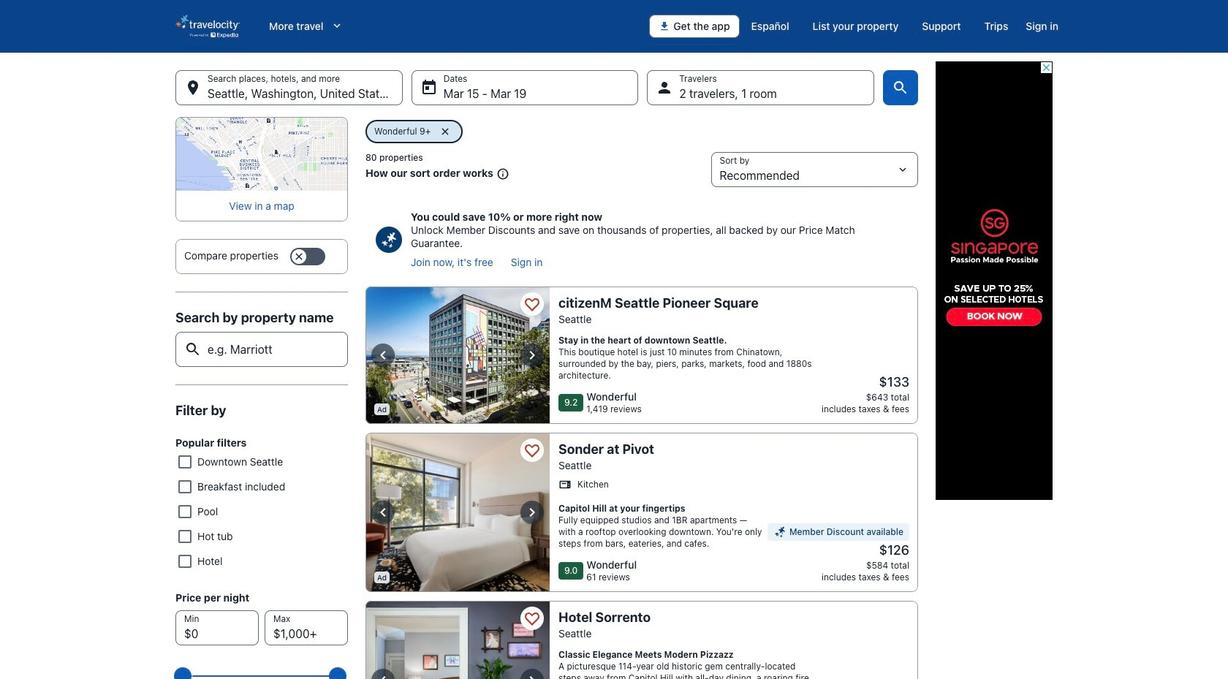 Task type: locate. For each thing, give the bounding box(es) containing it.
list
[[411, 256, 909, 269]]

$0, Minimum, Price per night text field
[[175, 611, 259, 646]]

small image
[[493, 168, 509, 181], [559, 478, 572, 491]]

0 vertical spatial small image
[[493, 168, 509, 181]]

0 horizontal spatial small image
[[493, 168, 509, 181]]

travelocity logo image
[[175, 15, 240, 38]]

show previous image for sonder at pivot image
[[374, 504, 392, 521]]

you could save 10% or more right now image
[[376, 227, 402, 253]]

show next image for hotel sorrento image
[[523, 672, 541, 679]]

1 vertical spatial small image
[[559, 478, 572, 491]]

$1,000 and above, Maximum, Price per night text field
[[265, 611, 348, 646]]

static map image image
[[175, 117, 348, 191]]



Task type: describe. For each thing, give the bounding box(es) containing it.
show previous image for citizenm seattle pioneer square image
[[374, 347, 392, 364]]

small image
[[773, 526, 787, 539]]

image 1 of 3. lobby lounge. hotel sorrento image
[[366, 601, 550, 679]]

$1,000 and above, Maximum, Price per night range field
[[184, 660, 339, 679]]

show next image for sonder at pivot image
[[523, 504, 541, 521]]

download the app button image
[[659, 20, 671, 32]]

search image
[[892, 79, 909, 97]]

show next image for citizenm seattle pioneer square image
[[523, 347, 541, 364]]

image 1 of 3. lobby. citizenm seattle pioneer square image
[[366, 287, 550, 424]]

image 1 of 3. bbq/picnic area. sonder at pivot image
[[366, 433, 550, 592]]

1 horizontal spatial small image
[[559, 478, 572, 491]]

$0, Minimum, Price per night range field
[[184, 660, 339, 679]]

show previous image for hotel sorrento image
[[374, 672, 392, 679]]



Task type: vqa. For each thing, say whether or not it's contained in the screenshot.
Property amenity image
no



